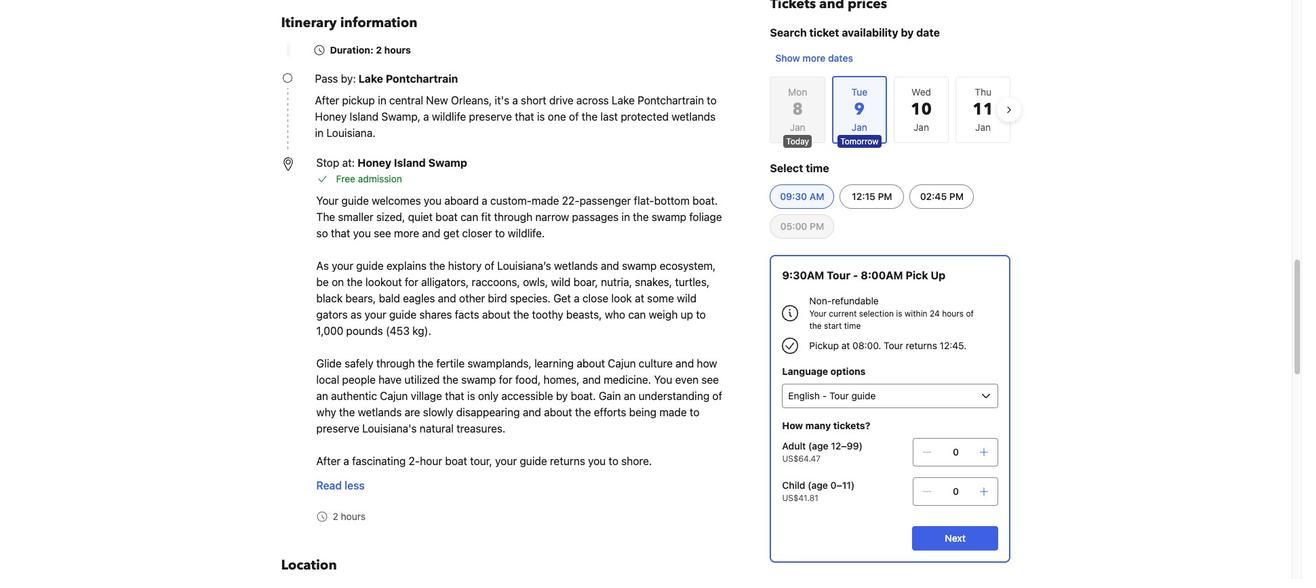 Task type: describe. For each thing, give the bounding box(es) containing it.
by:
[[341, 73, 356, 85]]

0 horizontal spatial you
[[353, 227, 371, 239]]

the left efforts
[[575, 406, 591, 418]]

passenger
[[580, 195, 631, 207]]

central
[[389, 94, 423, 106]]

foliage
[[689, 211, 722, 223]]

within
[[905, 309, 928, 319]]

2 an from the left
[[624, 390, 636, 402]]

swamp
[[428, 157, 467, 169]]

and down accessible
[[523, 406, 541, 418]]

1 vertical spatial island
[[394, 157, 426, 169]]

orleans,
[[451, 94, 492, 106]]

the down fertile
[[443, 374, 458, 386]]

your guide welcomes you aboard a custom-made 22-passenger flat-bottom boat. the smaller sized, quiet boat can fit through narrow passages in the swamp foliage so that you see more and get closer to wildlife. as your guide explains the history of louisiana's wetlands and swamp ecosystem, be on the lookout for alligators, raccoons, owls, wild boar, nutria, snakes, turtles, black bears, bald eagles and other bird species. get a close look at some wild gators as your guide shares facts about the toothy beasts, who can weigh up to 1,000 pounds (453 kg). glide safely through the fertile swamplands, learning about cajun culture and how local people have utilized the swamp for food, homes, and medicine. you even see an authentic cajun village that is only accessible by boat. gain an understanding of why the wetlands are slowly disappearing and about the efforts being made to preserve louisiana's natural treasures. after a fascinating 2-hour boat tour, your guide returns you to shore.
[[316, 195, 722, 467]]

flat-
[[634, 195, 654, 207]]

snakes,
[[635, 276, 672, 288]]

preserve inside after pickup in central new orleans, it's a short drive across lake pontchartrain to honey island swamp, a wildlife preserve that is one of the last protected wetlands in louisiana.
[[469, 111, 512, 123]]

pass
[[315, 73, 338, 85]]

(453
[[386, 325, 410, 337]]

0 for adult (age 12–99)
[[953, 446, 959, 458]]

after inside after pickup in central new orleans, it's a short drive across lake pontchartrain to honey island swamp, a wildlife preserve that is one of the last protected wetlands in louisiana.
[[315, 94, 339, 106]]

how
[[697, 357, 717, 370]]

next button
[[912, 526, 999, 551]]

1 vertical spatial your
[[365, 309, 386, 321]]

0 horizontal spatial about
[[482, 309, 510, 321]]

1 vertical spatial made
[[659, 406, 687, 418]]

is inside after pickup in central new orleans, it's a short drive across lake pontchartrain to honey island swamp, a wildlife preserve that is one of the last protected wetlands in louisiana.
[[537, 111, 545, 123]]

the up alligators,
[[429, 260, 445, 272]]

honey inside after pickup in central new orleans, it's a short drive across lake pontchartrain to honey island swamp, a wildlife preserve that is one of the last protected wetlands in louisiana.
[[315, 111, 347, 123]]

pm for 05:00 pm
[[810, 220, 824, 232]]

2-
[[409, 455, 420, 467]]

and down alligators,
[[438, 292, 456, 305]]

is inside your guide welcomes you aboard a custom-made 22-passenger flat-bottom boat. the smaller sized, quiet boat can fit through narrow passages in the swamp foliage so that you see more and get closer to wildlife. as your guide explains the history of louisiana's wetlands and swamp ecosystem, be on the lookout for alligators, raccoons, owls, wild boar, nutria, snakes, turtles, black bears, bald eagles and other bird species. get a close look at some wild gators as your guide shares facts about the toothy beasts, who can weigh up to 1,000 pounds (453 kg). glide safely through the fertile swamplands, learning about cajun culture and how local people have utilized the swamp for food, homes, and medicine. you even see an authentic cajun village that is only accessible by boat. gain an understanding of why the wetlands are slowly disappearing and about the efforts being made to preserve louisiana's natural treasures. after a fascinating 2-hour boat tour, your guide returns you to shore.
[[467, 390, 475, 402]]

1 vertical spatial boat
[[445, 455, 467, 467]]

the right on
[[347, 276, 363, 288]]

bears,
[[346, 292, 376, 305]]

0 vertical spatial boat
[[436, 211, 458, 223]]

0 horizontal spatial in
[[315, 127, 324, 139]]

louisiana's
[[497, 260, 551, 272]]

8:00am
[[861, 269, 903, 281]]

treasures.
[[456, 423, 506, 435]]

and down 'quiet'
[[422, 227, 440, 239]]

1 vertical spatial boat.
[[571, 390, 596, 402]]

1 horizontal spatial you
[[424, 195, 442, 207]]

lookout
[[366, 276, 402, 288]]

bird
[[488, 292, 507, 305]]

of inside after pickup in central new orleans, it's a short drive across lake pontchartrain to honey island swamp, a wildlife preserve that is one of the last protected wetlands in louisiana.
[[569, 111, 579, 123]]

and up gain
[[582, 374, 601, 386]]

0 vertical spatial time
[[806, 162, 829, 174]]

0 vertical spatial returns
[[906, 340, 937, 351]]

the inside after pickup in central new orleans, it's a short drive across lake pontchartrain to honey island swamp, a wildlife preserve that is one of the last protected wetlands in louisiana.
[[582, 111, 598, 123]]

0 vertical spatial made
[[532, 195, 559, 207]]

across
[[576, 94, 609, 106]]

a down new
[[423, 111, 429, 123]]

time inside non-refundable your current selection is within 24 hours of the start time
[[844, 321, 861, 331]]

gators
[[316, 309, 348, 321]]

in inside your guide welcomes you aboard a custom-made 22-passenger flat-bottom boat. the smaller sized, quiet boat can fit through narrow passages in the swamp foliage so that you see more and get closer to wildlife. as your guide explains the history of louisiana's wetlands and swamp ecosystem, be on the lookout for alligators, raccoons, owls, wild boar, nutria, snakes, turtles, black bears, bald eagles and other bird species. get a close look at some wild gators as your guide shares facts about the toothy beasts, who can weigh up to 1,000 pounds (453 kg). glide safely through the fertile swamplands, learning about cajun culture and how local people have utilized the swamp for food, homes, and medicine. you even see an authentic cajun village that is only accessible by boat. gain an understanding of why the wetlands are slowly disappearing and about the efforts being made to preserve louisiana's natural treasures. after a fascinating 2-hour boat tour, your guide returns you to shore.
[[622, 211, 630, 223]]

location
[[281, 556, 337, 574]]

a right the it's
[[512, 94, 518, 106]]

2 vertical spatial hours
[[341, 511, 366, 522]]

adult (age 12–99) us$64.47
[[782, 440, 863, 464]]

toothy
[[532, 309, 563, 321]]

understanding
[[639, 390, 710, 402]]

05:00 pm
[[780, 220, 824, 232]]

your inside non-refundable your current selection is within 24 hours of the start time
[[809, 309, 827, 319]]

culture
[[639, 357, 673, 370]]

up
[[931, 269, 946, 281]]

bottom
[[654, 195, 690, 207]]

today
[[786, 136, 809, 146]]

thu 11 jan
[[973, 86, 994, 133]]

guide up '(453'
[[389, 309, 417, 321]]

and up nutria,
[[601, 260, 619, 272]]

1 horizontal spatial wetlands
[[554, 260, 598, 272]]

shore.
[[621, 455, 652, 467]]

pounds
[[346, 325, 383, 337]]

22-
[[562, 195, 580, 207]]

who
[[605, 309, 625, 321]]

12:45.
[[940, 340, 967, 351]]

owls,
[[523, 276, 548, 288]]

10
[[911, 98, 932, 121]]

explains
[[386, 260, 427, 272]]

hours inside non-refundable your current selection is within 24 hours of the start time
[[942, 309, 964, 319]]

1 vertical spatial see
[[701, 374, 719, 386]]

0 vertical spatial boat.
[[693, 195, 718, 207]]

1 horizontal spatial for
[[499, 374, 513, 386]]

12–99)
[[831, 440, 863, 452]]

region containing 8
[[759, 71, 1022, 149]]

0 horizontal spatial cajun
[[380, 390, 408, 402]]

read
[[316, 479, 342, 492]]

wed
[[911, 86, 931, 98]]

duration: 2 hours
[[330, 44, 411, 56]]

lake inside after pickup in central new orleans, it's a short drive across lake pontchartrain to honey island swamp, a wildlife preserve that is one of the last protected wetlands in louisiana.
[[612, 94, 635, 106]]

many
[[805, 420, 831, 431]]

so
[[316, 227, 328, 239]]

(age for 12–99)
[[808, 440, 829, 452]]

stop at: honey island swamp
[[316, 157, 467, 169]]

guide up smaller
[[341, 195, 369, 207]]

0 vertical spatial pontchartrain
[[386, 73, 458, 85]]

us$64.47
[[782, 454, 821, 464]]

efforts
[[594, 406, 626, 418]]

read less button
[[308, 469, 373, 502]]

2 vertical spatial you
[[588, 455, 606, 467]]

black
[[316, 292, 343, 305]]

1 vertical spatial swamp
[[622, 260, 657, 272]]

child (age 0–11) us$41.81
[[782, 479, 855, 503]]

0 horizontal spatial see
[[374, 227, 391, 239]]

1 horizontal spatial that
[[445, 390, 464, 402]]

0 horizontal spatial through
[[376, 357, 415, 370]]

1 vertical spatial at
[[841, 340, 850, 351]]

narrow
[[535, 211, 569, 223]]

itinerary information
[[281, 14, 418, 32]]

pickup
[[809, 340, 839, 351]]

non-refundable your current selection is within 24 hours of the start time
[[809, 295, 974, 331]]

language
[[782, 366, 828, 377]]

disappearing
[[456, 406, 520, 418]]

your inside your guide welcomes you aboard a custom-made 22-passenger flat-bottom boat. the smaller sized, quiet boat can fit through narrow passages in the swamp foliage so that you see more and get closer to wildlife. as your guide explains the history of louisiana's wetlands and swamp ecosystem, be on the lookout for alligators, raccoons, owls, wild boar, nutria, snakes, turtles, black bears, bald eagles and other bird species. get a close look at some wild gators as your guide shares facts about the toothy beasts, who can weigh up to 1,000 pounds (453 kg). glide safely through the fertile swamplands, learning about cajun culture and how local people have utilized the swamp for food, homes, and medicine. you even see an authentic cajun village that is only accessible by boat. gain an understanding of why the wetlands are slowly disappearing and about the efforts being made to preserve louisiana's natural treasures. after a fascinating 2-hour boat tour, your guide returns you to shore.
[[316, 195, 339, 207]]

0 vertical spatial swamp
[[652, 211, 686, 223]]

beasts,
[[566, 309, 602, 321]]

food,
[[515, 374, 541, 386]]

1 vertical spatial honey
[[358, 157, 391, 169]]

0 vertical spatial cajun
[[608, 357, 636, 370]]

some
[[647, 292, 674, 305]]

glide
[[316, 357, 342, 370]]

the up the utilized
[[418, 357, 434, 370]]

search
[[770, 26, 807, 39]]

a up fit
[[482, 195, 487, 207]]

0 horizontal spatial wild
[[551, 276, 571, 288]]

of up 'raccoons,'
[[484, 260, 494, 272]]

0 vertical spatial can
[[461, 211, 478, 223]]

1 horizontal spatial in
[[378, 94, 386, 106]]

12:15
[[852, 191, 875, 202]]

0 horizontal spatial lake
[[358, 73, 383, 85]]

custom-
[[490, 195, 532, 207]]

0 horizontal spatial your
[[332, 260, 353, 272]]

medicine.
[[604, 374, 651, 386]]

tickets?
[[833, 420, 870, 431]]

the down flat-
[[633, 211, 649, 223]]

1 horizontal spatial hours
[[384, 44, 411, 56]]

pick
[[906, 269, 928, 281]]

0 vertical spatial by
[[901, 26, 914, 39]]

homes,
[[544, 374, 580, 386]]

us$41.81
[[782, 493, 818, 503]]

jan for 11
[[975, 121, 991, 133]]

the down authentic
[[339, 406, 355, 418]]

options
[[830, 366, 866, 377]]

have
[[378, 374, 402, 386]]

24
[[930, 309, 940, 319]]

admission
[[358, 173, 402, 184]]

short
[[521, 94, 546, 106]]

guide right tour, on the bottom left of page
[[520, 455, 547, 467]]

1 vertical spatial 2
[[333, 511, 338, 522]]

0 horizontal spatial wetlands
[[358, 406, 402, 418]]

duration:
[[330, 44, 374, 56]]

non-
[[809, 295, 832, 307]]

09:30 am
[[780, 191, 824, 202]]

even
[[675, 374, 699, 386]]

1 an from the left
[[316, 390, 328, 402]]



Task type: vqa. For each thing, say whether or not it's contained in the screenshot.
BY
yes



Task type: locate. For each thing, give the bounding box(es) containing it.
by
[[901, 26, 914, 39], [556, 390, 568, 402]]

2 horizontal spatial you
[[588, 455, 606, 467]]

at left 08:00.
[[841, 340, 850, 351]]

lake right by:
[[358, 73, 383, 85]]

1 vertical spatial returns
[[550, 455, 585, 467]]

cajun up medicine.
[[608, 357, 636, 370]]

wed 10 jan
[[911, 86, 932, 133]]

to
[[707, 94, 717, 106], [495, 227, 505, 239], [696, 309, 706, 321], [690, 406, 700, 418], [609, 455, 619, 467]]

0 vertical spatial after
[[315, 94, 339, 106]]

2 0 from the top
[[953, 486, 959, 497]]

pass by: lake pontchartrain
[[315, 73, 458, 85]]

by left date at top
[[901, 26, 914, 39]]

current
[[829, 309, 857, 319]]

of right 24
[[966, 309, 974, 319]]

jan for 8
[[790, 121, 805, 133]]

wild
[[551, 276, 571, 288], [677, 292, 697, 305]]

2 vertical spatial in
[[622, 211, 630, 223]]

jan inside mon 8 jan today
[[790, 121, 805, 133]]

only
[[478, 390, 499, 402]]

hours right 24
[[942, 309, 964, 319]]

1 horizontal spatial can
[[628, 309, 646, 321]]

fascinating
[[352, 455, 406, 467]]

up
[[681, 309, 693, 321]]

1 horizontal spatial at
[[841, 340, 850, 351]]

after down pass
[[315, 94, 339, 106]]

is inside non-refundable your current selection is within 24 hours of the start time
[[896, 309, 902, 319]]

1 vertical spatial can
[[628, 309, 646, 321]]

1 vertical spatial by
[[556, 390, 568, 402]]

made down understanding
[[659, 406, 687, 418]]

wildlife
[[432, 111, 466, 123]]

0 vertical spatial through
[[494, 211, 532, 223]]

that down short
[[515, 111, 534, 123]]

village
[[411, 390, 442, 402]]

drive
[[549, 94, 574, 106]]

jan up today
[[790, 121, 805, 133]]

1 vertical spatial that
[[331, 227, 350, 239]]

in down passenger
[[622, 211, 630, 223]]

lake up last
[[612, 94, 635, 106]]

through down the custom-
[[494, 211, 532, 223]]

swamp,
[[381, 111, 421, 123]]

0 vertical spatial for
[[405, 276, 418, 288]]

the
[[316, 211, 335, 223]]

more down 'quiet'
[[394, 227, 419, 239]]

1 vertical spatial hours
[[942, 309, 964, 319]]

the inside non-refundable your current selection is within 24 hours of the start time
[[809, 321, 822, 331]]

0 horizontal spatial boat.
[[571, 390, 596, 402]]

1 horizontal spatial wild
[[677, 292, 697, 305]]

turtles,
[[675, 276, 710, 288]]

as
[[351, 309, 362, 321]]

your down non-
[[809, 309, 827, 319]]

time down current
[[844, 321, 861, 331]]

tour left -
[[827, 269, 850, 281]]

the down across
[[582, 111, 598, 123]]

a up read less "button"
[[343, 455, 349, 467]]

more inside button
[[803, 52, 826, 64]]

utilized
[[404, 374, 440, 386]]

safely
[[345, 357, 373, 370]]

for
[[405, 276, 418, 288], [499, 374, 513, 386]]

of down the how
[[712, 390, 722, 402]]

1 horizontal spatial lake
[[612, 94, 635, 106]]

(age
[[808, 440, 829, 452], [808, 479, 828, 491]]

1 vertical spatial wetlands
[[554, 260, 598, 272]]

wetlands up louisiana's
[[358, 406, 402, 418]]

dates
[[828, 52, 853, 64]]

honey
[[315, 111, 347, 123], [358, 157, 391, 169]]

1 vertical spatial lake
[[612, 94, 635, 106]]

boat. up foliage
[[693, 195, 718, 207]]

0–11)
[[830, 479, 855, 491]]

boat up get
[[436, 211, 458, 223]]

the down species.
[[513, 309, 529, 321]]

cajun down have
[[380, 390, 408, 402]]

by inside your guide welcomes you aboard a custom-made 22-passenger flat-bottom boat. the smaller sized, quiet boat can fit through narrow passages in the swamp foliage so that you see more and get closer to wildlife. as your guide explains the history of louisiana's wetlands and swamp ecosystem, be on the lookout for alligators, raccoons, owls, wild boar, nutria, snakes, turtles, black bears, bald eagles and other bird species. get a close look at some wild gators as your guide shares facts about the toothy beasts, who can weigh up to 1,000 pounds (453 kg). glide safely through the fertile swamplands, learning about cajun culture and how local people have utilized the swamp for food, homes, and medicine. you even see an authentic cajun village that is only accessible by boat. gain an understanding of why the wetlands are slowly disappearing and about the efforts being made to preserve louisiana's natural treasures. after a fascinating 2-hour boat tour, your guide returns you to shore.
[[556, 390, 568, 402]]

select time
[[770, 162, 829, 174]]

pm for 12:15 pm
[[878, 191, 892, 202]]

sized,
[[376, 211, 405, 223]]

the left the start
[[809, 321, 822, 331]]

is left one
[[537, 111, 545, 123]]

about down bird
[[482, 309, 510, 321]]

that inside after pickup in central new orleans, it's a short drive across lake pontchartrain to honey island swamp, a wildlife preserve that is one of the last protected wetlands in louisiana.
[[515, 111, 534, 123]]

accessible
[[501, 390, 553, 402]]

1 horizontal spatial preserve
[[469, 111, 512, 123]]

pm for 02:45 pm
[[949, 191, 964, 202]]

see down the how
[[701, 374, 719, 386]]

jan for 10
[[914, 121, 929, 133]]

12:15 pm
[[852, 191, 892, 202]]

1 vertical spatial (age
[[808, 479, 828, 491]]

9:30am tour - 8:00am pick up
[[782, 269, 946, 281]]

you down smaller
[[353, 227, 371, 239]]

free
[[336, 173, 355, 184]]

island up admission at the top of the page
[[394, 157, 426, 169]]

people
[[342, 374, 376, 386]]

lake
[[358, 73, 383, 85], [612, 94, 635, 106]]

kg).
[[412, 325, 431, 337]]

(age inside child (age 0–11) us$41.81
[[808, 479, 828, 491]]

time
[[806, 162, 829, 174], [844, 321, 861, 331]]

returns inside your guide welcomes you aboard a custom-made 22-passenger flat-bottom boat. the smaller sized, quiet boat can fit through narrow passages in the swamp foliage so that you see more and get closer to wildlife. as your guide explains the history of louisiana's wetlands and swamp ecosystem, be on the lookout for alligators, raccoons, owls, wild boar, nutria, snakes, turtles, black bears, bald eagles and other bird species. get a close look at some wild gators as your guide shares facts about the toothy beasts, who can weigh up to 1,000 pounds (453 kg). glide safely through the fertile swamplands, learning about cajun culture and how local people have utilized the swamp for food, homes, and medicine. you even see an authentic cajun village that is only accessible by boat. gain an understanding of why the wetlands are slowly disappearing and about the efforts being made to preserve louisiana's natural treasures. after a fascinating 2-hour boat tour, your guide returns you to shore.
[[550, 455, 585, 467]]

1 horizontal spatial about
[[544, 406, 572, 418]]

1 vertical spatial through
[[376, 357, 415, 370]]

3 jan from the left
[[975, 121, 991, 133]]

language options
[[782, 366, 866, 377]]

selection
[[859, 309, 894, 319]]

closer
[[462, 227, 492, 239]]

0 vertical spatial wild
[[551, 276, 571, 288]]

0 horizontal spatial pontchartrain
[[386, 73, 458, 85]]

0
[[953, 446, 959, 458], [953, 486, 959, 497]]

wildlife.
[[508, 227, 545, 239]]

wild up up
[[677, 292, 697, 305]]

0 vertical spatial your
[[332, 260, 353, 272]]

time up am
[[806, 162, 829, 174]]

02:45 pm
[[920, 191, 964, 202]]

hours down "less"
[[341, 511, 366, 522]]

1,000
[[316, 325, 343, 337]]

at right look
[[635, 292, 644, 305]]

0 horizontal spatial pm
[[810, 220, 824, 232]]

guide
[[341, 195, 369, 207], [356, 260, 384, 272], [389, 309, 417, 321], [520, 455, 547, 467]]

boat
[[436, 211, 458, 223], [445, 455, 467, 467]]

an down medicine.
[[624, 390, 636, 402]]

2 vertical spatial that
[[445, 390, 464, 402]]

1 horizontal spatial pm
[[878, 191, 892, 202]]

1 horizontal spatial your
[[809, 309, 827, 319]]

show more dates button
[[770, 46, 858, 71]]

0 vertical spatial more
[[803, 52, 826, 64]]

in up the stop
[[315, 127, 324, 139]]

pm right 12:15
[[878, 191, 892, 202]]

0 for child (age 0–11)
[[953, 486, 959, 497]]

why
[[316, 406, 336, 418]]

history
[[448, 260, 482, 272]]

0 vertical spatial 0
[[953, 446, 959, 458]]

can left fit
[[461, 211, 478, 223]]

2 vertical spatial is
[[467, 390, 475, 402]]

preserve inside your guide welcomes you aboard a custom-made 22-passenger flat-bottom boat. the smaller sized, quiet boat can fit through narrow passages in the swamp foliage so that you see more and get closer to wildlife. as your guide explains the history of louisiana's wetlands and swamp ecosystem, be on the lookout for alligators, raccoons, owls, wild boar, nutria, snakes, turtles, black bears, bald eagles and other bird species. get a close look at some wild gators as your guide shares facts about the toothy beasts, who can weigh up to 1,000 pounds (453 kg). glide safely through the fertile swamplands, learning about cajun culture and how local people have utilized the swamp for food, homes, and medicine. you even see an authentic cajun village that is only accessible by boat. gain an understanding of why the wetlands are slowly disappearing and about the efforts being made to preserve louisiana's natural treasures. after a fascinating 2-hour boat tour, your guide returns you to shore.
[[316, 423, 359, 435]]

1 horizontal spatial by
[[901, 26, 914, 39]]

your
[[316, 195, 339, 207], [809, 309, 827, 319]]

boat. left gain
[[571, 390, 596, 402]]

tour right 08:00.
[[884, 340, 903, 351]]

swamplands,
[[467, 357, 532, 370]]

(age down many
[[808, 440, 829, 452]]

jan down 11
[[975, 121, 991, 133]]

swamp up only
[[461, 374, 496, 386]]

mon 8 jan today
[[786, 86, 809, 146]]

0 horizontal spatial for
[[405, 276, 418, 288]]

preserve down why
[[316, 423, 359, 435]]

and up even
[[676, 357, 694, 370]]

1 vertical spatial about
[[577, 357, 605, 370]]

2 horizontal spatial that
[[515, 111, 534, 123]]

2 down information
[[376, 44, 382, 56]]

see down sized,
[[374, 227, 391, 239]]

wetlands
[[672, 111, 716, 123], [554, 260, 598, 272], [358, 406, 402, 418]]

1 vertical spatial after
[[316, 455, 341, 467]]

2 horizontal spatial jan
[[975, 121, 991, 133]]

1 vertical spatial 0
[[953, 486, 959, 497]]

you up 'quiet'
[[424, 195, 442, 207]]

show
[[775, 52, 800, 64]]

how
[[782, 420, 803, 431]]

get
[[443, 227, 459, 239]]

pontchartrain up new
[[386, 73, 458, 85]]

hours up pass by: lake pontchartrain at the left top
[[384, 44, 411, 56]]

1 horizontal spatial through
[[494, 211, 532, 223]]

2 vertical spatial about
[[544, 406, 572, 418]]

0 horizontal spatial is
[[467, 390, 475, 402]]

1 horizontal spatial tour
[[884, 340, 903, 351]]

0 vertical spatial island
[[350, 111, 379, 123]]

wetlands up boar,
[[554, 260, 598, 272]]

boat left tour, on the bottom left of page
[[445, 455, 467, 467]]

0 vertical spatial honey
[[315, 111, 347, 123]]

of right one
[[569, 111, 579, 123]]

1 (age from the top
[[808, 440, 829, 452]]

1 horizontal spatial an
[[624, 390, 636, 402]]

2 down read less "button"
[[333, 511, 338, 522]]

authentic
[[331, 390, 377, 402]]

your right tour, on the bottom left of page
[[495, 455, 517, 467]]

2 jan from the left
[[914, 121, 929, 133]]

how many tickets?
[[782, 420, 870, 431]]

alligators,
[[421, 276, 469, 288]]

1 vertical spatial in
[[315, 127, 324, 139]]

0 horizontal spatial returns
[[550, 455, 585, 467]]

about up homes,
[[577, 357, 605, 370]]

protected
[[621, 111, 669, 123]]

your up on
[[332, 260, 353, 272]]

of inside non-refundable your current selection is within 24 hours of the start time
[[966, 309, 974, 319]]

pickup at 08:00. tour returns 12:45.
[[809, 340, 967, 351]]

0 horizontal spatial 2
[[333, 511, 338, 522]]

jan inside wed 10 jan
[[914, 121, 929, 133]]

a right get in the bottom left of the page
[[574, 292, 580, 305]]

1 horizontal spatial honey
[[358, 157, 391, 169]]

your right as
[[365, 309, 386, 321]]

more inside your guide welcomes you aboard a custom-made 22-passenger flat-bottom boat. the smaller sized, quiet boat can fit through narrow passages in the swamp foliage so that you see more and get closer to wildlife. as your guide explains the history of louisiana's wetlands and swamp ecosystem, be on the lookout for alligators, raccoons, owls, wild boar, nutria, snakes, turtles, black bears, bald eagles and other bird species. get a close look at some wild gators as your guide shares facts about the toothy beasts, who can weigh up to 1,000 pounds (453 kg). glide safely through the fertile swamplands, learning about cajun culture and how local people have utilized the swamp for food, homes, and medicine. you even see an authentic cajun village that is only accessible by boat. gain an understanding of why the wetlands are slowly disappearing and about the efforts being made to preserve louisiana's natural treasures. after a fascinating 2-hour boat tour, your guide returns you to shore.
[[394, 227, 419, 239]]

at inside your guide welcomes you aboard a custom-made 22-passenger flat-bottom boat. the smaller sized, quiet boat can fit through narrow passages in the swamp foliage so that you see more and get closer to wildlife. as your guide explains the history of louisiana's wetlands and swamp ecosystem, be on the lookout for alligators, raccoons, owls, wild boar, nutria, snakes, turtles, black bears, bald eagles and other bird species. get a close look at some wild gators as your guide shares facts about the toothy beasts, who can weigh up to 1,000 pounds (453 kg). glide safely through the fertile swamplands, learning about cajun culture and how local people have utilized the swamp for food, homes, and medicine. you even see an authentic cajun village that is only accessible by boat. gain an understanding of why the wetlands are slowly disappearing and about the efforts being made to preserve louisiana's natural treasures. after a fascinating 2-hour boat tour, your guide returns you to shore.
[[635, 292, 644, 305]]

honey up louisiana. at the top left of page
[[315, 111, 347, 123]]

(age inside 'adult (age 12–99) us$64.47'
[[808, 440, 829, 452]]

region
[[759, 71, 1022, 149]]

pontchartrain inside after pickup in central new orleans, it's a short drive across lake pontchartrain to honey island swamp, a wildlife preserve that is one of the last protected wetlands in louisiana.
[[638, 94, 704, 106]]

2 horizontal spatial in
[[622, 211, 630, 223]]

can right who
[[628, 309, 646, 321]]

1 vertical spatial you
[[353, 227, 371, 239]]

bald
[[379, 292, 400, 305]]

natural
[[420, 423, 454, 435]]

welcomes
[[372, 195, 421, 207]]

in down pass by: lake pontchartrain at the left top
[[378, 94, 386, 106]]

about down homes,
[[544, 406, 572, 418]]

1 0 from the top
[[953, 446, 959, 458]]

thu
[[975, 86, 992, 98]]

passages
[[572, 211, 619, 223]]

0 horizontal spatial can
[[461, 211, 478, 223]]

wild up get in the bottom left of the page
[[551, 276, 571, 288]]

0 vertical spatial lake
[[358, 73, 383, 85]]

0 horizontal spatial hours
[[341, 511, 366, 522]]

at:
[[342, 157, 355, 169]]

1 jan from the left
[[790, 121, 805, 133]]

0 vertical spatial (age
[[808, 440, 829, 452]]

0 vertical spatial hours
[[384, 44, 411, 56]]

pontchartrain
[[386, 73, 458, 85], [638, 94, 704, 106]]

for down 'swamplands,'
[[499, 374, 513, 386]]

(age up us$41.81
[[808, 479, 828, 491]]

pm right '05:00'
[[810, 220, 824, 232]]

new
[[426, 94, 448, 106]]

to inside after pickup in central new orleans, it's a short drive across lake pontchartrain to honey island swamp, a wildlife preserve that is one of the last protected wetlands in louisiana.
[[707, 94, 717, 106]]

1 horizontal spatial more
[[803, 52, 826, 64]]

swamp
[[652, 211, 686, 223], [622, 260, 657, 272], [461, 374, 496, 386]]

an up why
[[316, 390, 328, 402]]

2 horizontal spatial your
[[495, 455, 517, 467]]

1 vertical spatial pontchartrain
[[638, 94, 704, 106]]

2 horizontal spatial about
[[577, 357, 605, 370]]

swamp up snakes,
[[622, 260, 657, 272]]

you
[[654, 374, 672, 386]]

island inside after pickup in central new orleans, it's a short drive across lake pontchartrain to honey island swamp, a wildlife preserve that is one of the last protected wetlands in louisiana.
[[350, 111, 379, 123]]

ecosystem,
[[660, 260, 716, 272]]

in
[[378, 94, 386, 106], [315, 127, 324, 139], [622, 211, 630, 223]]

preserve down the it's
[[469, 111, 512, 123]]

0 horizontal spatial jan
[[790, 121, 805, 133]]

0 horizontal spatial that
[[331, 227, 350, 239]]

wetlands right protected
[[672, 111, 716, 123]]

after pickup in central new orleans, it's a short drive across lake pontchartrain to honey island swamp, a wildlife preserve that is one of the last protected wetlands in louisiana.
[[315, 94, 717, 139]]

2 (age from the top
[[808, 479, 828, 491]]

2 vertical spatial swamp
[[461, 374, 496, 386]]

0 vertical spatial 2
[[376, 44, 382, 56]]

(age for 0–11)
[[808, 479, 828, 491]]

is left the within
[[896, 309, 902, 319]]

stop
[[316, 157, 339, 169]]

adult
[[782, 440, 806, 452]]

0 horizontal spatial more
[[394, 227, 419, 239]]

through up have
[[376, 357, 415, 370]]

0 vertical spatial that
[[515, 111, 534, 123]]

2 vertical spatial wetlands
[[358, 406, 402, 418]]

island
[[350, 111, 379, 123], [394, 157, 426, 169]]

are
[[405, 406, 420, 418]]

for down explains
[[405, 276, 418, 288]]

wetlands inside after pickup in central new orleans, it's a short drive across lake pontchartrain to honey island swamp, a wildlife preserve that is one of the last protected wetlands in louisiana.
[[672, 111, 716, 123]]

louisiana's
[[362, 423, 417, 435]]

1 horizontal spatial island
[[394, 157, 426, 169]]

made up narrow
[[532, 195, 559, 207]]

read less
[[316, 479, 365, 492]]

is left only
[[467, 390, 475, 402]]

pm right the 02:45
[[949, 191, 964, 202]]

child
[[782, 479, 805, 491]]

you left 'shore.'
[[588, 455, 606, 467]]

am
[[810, 191, 824, 202]]

hours
[[384, 44, 411, 56], [942, 309, 964, 319], [341, 511, 366, 522]]

after inside your guide welcomes you aboard a custom-made 22-passenger flat-bottom boat. the smaller sized, quiet boat can fit through narrow passages in the swamp foliage so that you see more and get closer to wildlife. as your guide explains the history of louisiana's wetlands and swamp ecosystem, be on the lookout for alligators, raccoons, owls, wild boar, nutria, snakes, turtles, black bears, bald eagles and other bird species. get a close look at some wild gators as your guide shares facts about the toothy beasts, who can weigh up to 1,000 pounds (453 kg). glide safely through the fertile swamplands, learning about cajun culture and how local people have utilized the swamp for food, homes, and medicine. you even see an authentic cajun village that is only accessible by boat. gain an understanding of why the wetlands are slowly disappearing and about the efforts being made to preserve louisiana's natural treasures. after a fascinating 2-hour boat tour, your guide returns you to shore.
[[316, 455, 341, 467]]

guide up lookout
[[356, 260, 384, 272]]

your up the on the top left
[[316, 195, 339, 207]]

1 horizontal spatial 2
[[376, 44, 382, 56]]

0 horizontal spatial by
[[556, 390, 568, 402]]

1 vertical spatial for
[[499, 374, 513, 386]]

0 vertical spatial wetlands
[[672, 111, 716, 123]]

slowly
[[423, 406, 453, 418]]

1 horizontal spatial is
[[537, 111, 545, 123]]

more right show
[[803, 52, 826, 64]]

smaller
[[338, 211, 373, 223]]

09:30
[[780, 191, 807, 202]]

about
[[482, 309, 510, 321], [577, 357, 605, 370], [544, 406, 572, 418]]

2 horizontal spatial wetlands
[[672, 111, 716, 123]]

0 horizontal spatial tour
[[827, 269, 850, 281]]

jan inside thu 11 jan
[[975, 121, 991, 133]]

swamp down bottom
[[652, 211, 686, 223]]

1 horizontal spatial jan
[[914, 121, 929, 133]]

show more dates
[[775, 52, 853, 64]]



